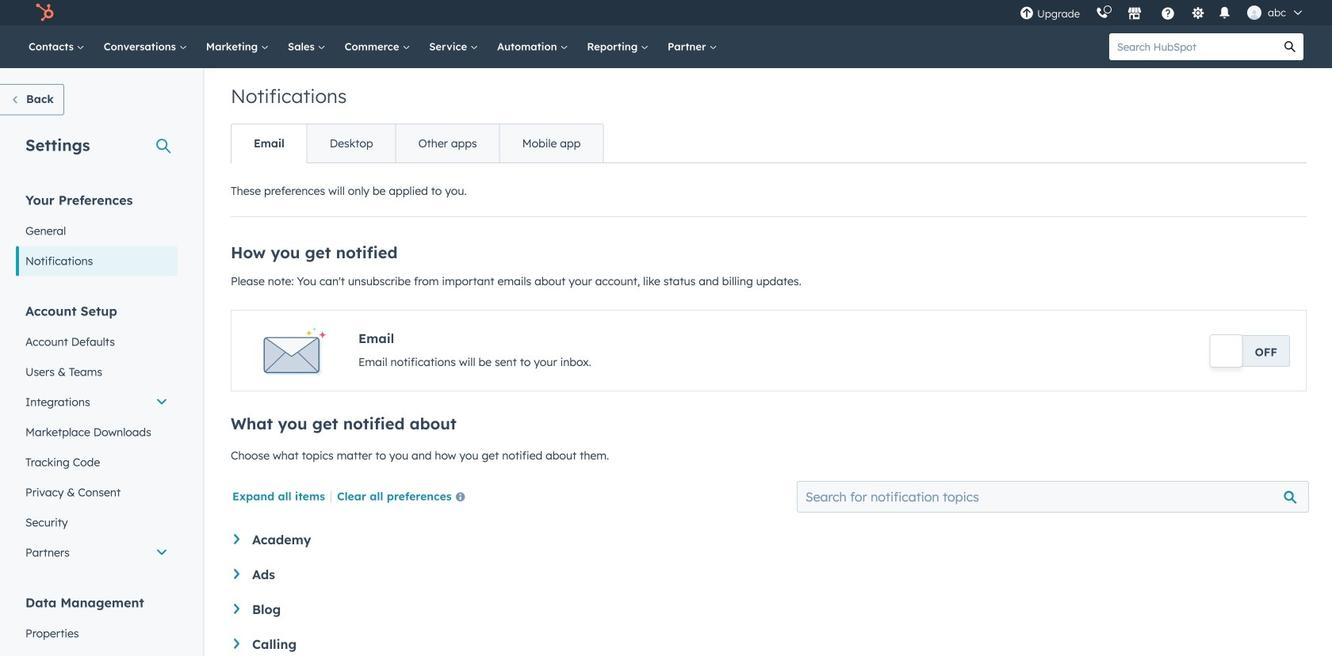 Task type: describe. For each thing, give the bounding box(es) containing it.
your preferences element
[[16, 192, 178, 276]]

1 caret image from the top
[[234, 535, 240, 545]]

caret image
[[234, 569, 240, 580]]

Search HubSpot search field
[[1109, 33, 1277, 60]]

2 caret image from the top
[[234, 604, 240, 614]]

garebear orlando image
[[1248, 6, 1262, 20]]



Task type: locate. For each thing, give the bounding box(es) containing it.
data management element
[[16, 594, 178, 657]]

menu
[[1012, 0, 1313, 25]]

Search for notification topics search field
[[797, 481, 1309, 513]]

1 vertical spatial caret image
[[234, 604, 240, 614]]

0 vertical spatial caret image
[[234, 535, 240, 545]]

marketplaces image
[[1128, 7, 1142, 21]]

2 vertical spatial caret image
[[234, 639, 240, 649]]

account setup element
[[16, 303, 178, 568]]

caret image
[[234, 535, 240, 545], [234, 604, 240, 614], [234, 639, 240, 649]]

navigation
[[231, 124, 604, 163]]

3 caret image from the top
[[234, 639, 240, 649]]



Task type: vqa. For each thing, say whether or not it's contained in the screenshot.
actions
no



